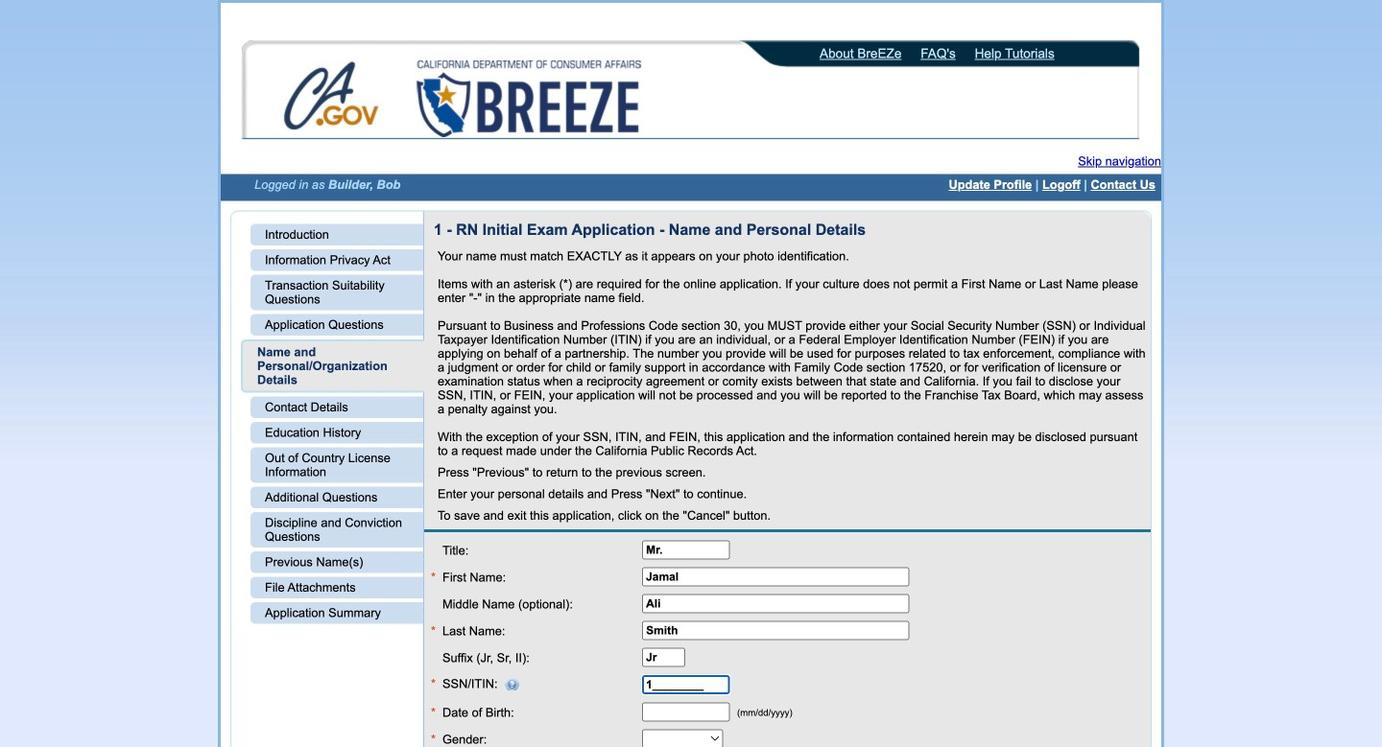 Task type: vqa. For each thing, say whether or not it's contained in the screenshot.
ca.gov image
yes



Task type: describe. For each thing, give the bounding box(es) containing it.
<small>disclosure of your social security number or individual taxpayer identification number is mandatory. section 30 of the business and professions code and public law 94-455 (42 usca 405 (c)(2)(c)) authorize collection of your social security number or individual taxpayer identification number.  your social security number or individual taxpayer identification numberwill be used exclusively for tax enforcement purposes, for purposes of compliance with any judgment or order for family support in accordance with section 11350.6 of the welfare and institutions code, or for verification of licensure, certification or examination status by a licensing or examination entity which utilizes a national examination and where licensure is reciprocal with the requesting state. if you fail to disclose your social security number or individual taxpayer identification number, your application for initial or renewal of licensure/certification will not be processed. you will be reported to the franchise tax board, who may assess a $100 penalty against you.</small> image
[[498, 679, 520, 691]]



Task type: locate. For each thing, give the bounding box(es) containing it.
None text field
[[642, 568, 910, 587], [642, 594, 910, 614], [642, 648, 685, 667], [642, 703, 730, 722], [642, 568, 910, 587], [642, 594, 910, 614], [642, 648, 685, 667], [642, 703, 730, 722]]

None text field
[[642, 541, 730, 560], [642, 621, 910, 640], [642, 676, 730, 695], [642, 541, 730, 560], [642, 621, 910, 640], [642, 676, 730, 695]]

state of california breeze image
[[413, 60, 645, 137]]

ca.gov image
[[283, 60, 381, 135]]



